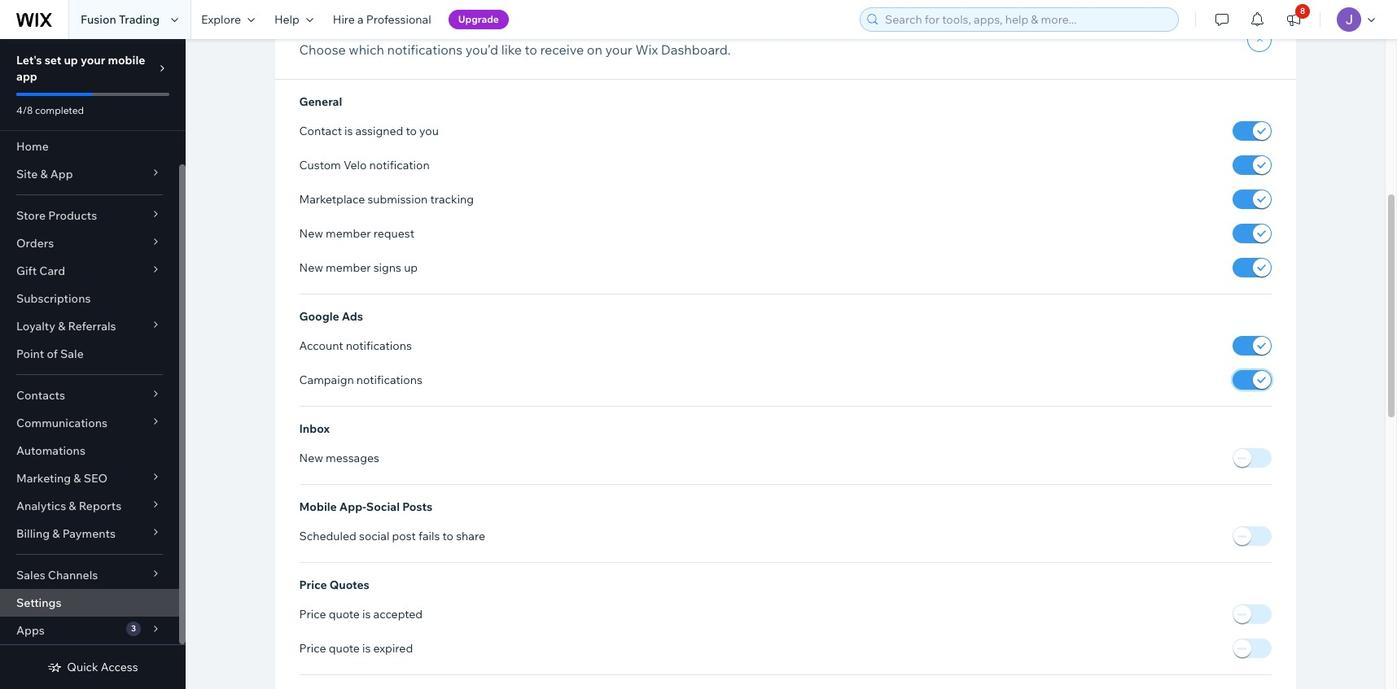 Task type: locate. For each thing, give the bounding box(es) containing it.
price down price quote is accepted
[[299, 642, 326, 657]]

3 price from the top
[[299, 642, 326, 657]]

is right contact
[[345, 124, 353, 138]]

quote
[[329, 608, 360, 622], [329, 642, 360, 657]]

& left seo
[[74, 472, 81, 486]]

posts
[[402, 500, 433, 515]]

loyalty
[[16, 319, 55, 334]]

to left you
[[406, 124, 417, 138]]

1 vertical spatial to
[[406, 124, 417, 138]]

price for price quote is expired
[[299, 642, 326, 657]]

sales
[[16, 568, 45, 583]]

subscriptions link
[[0, 285, 179, 313]]

1 quote from the top
[[329, 608, 360, 622]]

analytics & reports button
[[0, 493, 179, 520]]

billing & payments
[[16, 527, 116, 542]]

settings link
[[0, 590, 179, 617]]

2 price from the top
[[299, 608, 326, 622]]

0 vertical spatial notifications
[[387, 42, 463, 58]]

to right the fails
[[443, 530, 454, 544]]

1 price from the top
[[299, 579, 327, 593]]

hire a professional
[[333, 12, 431, 27]]

mobile
[[299, 500, 337, 515]]

upgrade
[[458, 13, 499, 25]]

member up new member signs up
[[326, 226, 371, 241]]

store products button
[[0, 202, 179, 230]]

dashboard
[[299, 20, 385, 40]]

social
[[359, 530, 390, 544]]

2 vertical spatial to
[[443, 530, 454, 544]]

to right the like
[[525, 42, 537, 58]]

& right loyalty
[[58, 319, 65, 334]]

quote down quotes at the left bottom of page
[[329, 608, 360, 622]]

0 vertical spatial is
[[345, 124, 353, 138]]

point of sale link
[[0, 340, 179, 368]]

1 vertical spatial quote
[[329, 642, 360, 657]]

help button
[[265, 0, 323, 39]]

& left "reports"
[[69, 499, 76, 514]]

subscriptions
[[16, 292, 91, 306]]

2 member from the top
[[326, 261, 371, 275]]

price quote is expired
[[299, 642, 413, 657]]

member down the "new member request"
[[326, 261, 371, 275]]

sidebar element
[[0, 39, 186, 690]]

2 vertical spatial new
[[299, 451, 323, 466]]

1 vertical spatial up
[[404, 261, 418, 275]]

notifications down account notifications
[[357, 373, 423, 388]]

0 vertical spatial to
[[525, 42, 537, 58]]

& for analytics
[[69, 499, 76, 514]]

4/8 completed
[[16, 104, 84, 116]]

1 vertical spatial new
[[299, 261, 323, 275]]

0 horizontal spatial up
[[64, 53, 78, 68]]

your
[[605, 42, 633, 58], [81, 53, 105, 68]]

is left the expired
[[362, 642, 371, 657]]

1 horizontal spatial to
[[443, 530, 454, 544]]

new messages
[[299, 451, 379, 466]]

dashboard choose which notifications you'd like to receive on your wix dashboard.
[[299, 20, 731, 58]]

analytics & reports
[[16, 499, 122, 514]]

communications
[[16, 416, 108, 431]]

new for new member signs up
[[299, 261, 323, 275]]

share
[[456, 530, 485, 544]]

0 vertical spatial up
[[64, 53, 78, 68]]

professional
[[366, 12, 431, 27]]

1 horizontal spatial your
[[605, 42, 633, 58]]

0 vertical spatial new
[[299, 226, 323, 241]]

member
[[326, 226, 371, 241], [326, 261, 371, 275]]

price down price quotes
[[299, 608, 326, 622]]

1 new from the top
[[299, 226, 323, 241]]

quick access
[[67, 660, 138, 675]]

google ads
[[299, 310, 363, 324]]

1 vertical spatial price
[[299, 608, 326, 622]]

new down inbox at the bottom of the page
[[299, 451, 323, 466]]

&
[[40, 167, 48, 182], [58, 319, 65, 334], [74, 472, 81, 486], [69, 499, 76, 514], [52, 527, 60, 542]]

& right site
[[40, 167, 48, 182]]

notifications up campaign notifications
[[346, 339, 412, 354]]

like
[[501, 42, 522, 58]]

ads
[[342, 310, 363, 324]]

price
[[299, 579, 327, 593], [299, 608, 326, 622], [299, 642, 326, 657]]

card
[[39, 264, 65, 279]]

& inside "popup button"
[[58, 319, 65, 334]]

2 new from the top
[[299, 261, 323, 275]]

assigned
[[356, 124, 403, 138]]

1 vertical spatial member
[[326, 261, 371, 275]]

post
[[392, 530, 416, 544]]

& inside dropdown button
[[52, 527, 60, 542]]

0 horizontal spatial your
[[81, 53, 105, 68]]

2 horizontal spatial to
[[525, 42, 537, 58]]

settings
[[16, 596, 61, 611]]

is left accepted
[[362, 608, 371, 622]]

payments
[[62, 527, 116, 542]]

reports
[[79, 499, 122, 514]]

2 vertical spatial notifications
[[357, 373, 423, 388]]

up right set
[[64, 53, 78, 68]]

upgrade button
[[448, 10, 509, 29]]

2 vertical spatial price
[[299, 642, 326, 657]]

trading
[[119, 12, 160, 27]]

tracking
[[430, 192, 474, 207]]

1 horizontal spatial up
[[404, 261, 418, 275]]

contacts button
[[0, 382, 179, 410]]

price left quotes at the left bottom of page
[[299, 579, 327, 593]]

2 vertical spatial is
[[362, 642, 371, 657]]

price for price quote is accepted
[[299, 608, 326, 622]]

2 quote from the top
[[329, 642, 360, 657]]

1 vertical spatial notifications
[[346, 339, 412, 354]]

new up google
[[299, 261, 323, 275]]

google
[[299, 310, 339, 324]]

0 vertical spatial member
[[326, 226, 371, 241]]

is for expired
[[362, 642, 371, 657]]

up
[[64, 53, 78, 68], [404, 261, 418, 275]]

your inside let's set up your mobile app
[[81, 53, 105, 68]]

marketplace
[[299, 192, 365, 207]]

accepted
[[373, 608, 423, 622]]

sale
[[60, 347, 84, 362]]

choose
[[299, 42, 346, 58]]

let's
[[16, 53, 42, 68]]

set
[[45, 53, 61, 68]]

communications button
[[0, 410, 179, 437]]

new
[[299, 226, 323, 241], [299, 261, 323, 275], [299, 451, 323, 466]]

0 vertical spatial quote
[[329, 608, 360, 622]]

notifications
[[387, 42, 463, 58], [346, 339, 412, 354], [357, 373, 423, 388]]

hire
[[333, 12, 355, 27]]

your right on
[[605, 42, 633, 58]]

store
[[16, 208, 46, 223]]

contacts
[[16, 388, 65, 403]]

up right signs
[[404, 261, 418, 275]]

scheduled social post fails to share
[[299, 530, 485, 544]]

completed
[[35, 104, 84, 116]]

of
[[47, 347, 58, 362]]

3 new from the top
[[299, 451, 323, 466]]

& inside popup button
[[40, 167, 48, 182]]

notifications down professional
[[387, 42, 463, 58]]

site & app
[[16, 167, 73, 182]]

1 member from the top
[[326, 226, 371, 241]]

& right billing
[[52, 527, 60, 542]]

your left mobile
[[81, 53, 105, 68]]

to
[[525, 42, 537, 58], [406, 124, 417, 138], [443, 530, 454, 544]]

notification
[[369, 158, 430, 173]]

wix
[[636, 42, 658, 58]]

new down marketplace
[[299, 226, 323, 241]]

1 vertical spatial is
[[362, 608, 371, 622]]

quote down price quote is accepted
[[329, 642, 360, 657]]

0 vertical spatial price
[[299, 579, 327, 593]]

general
[[299, 94, 342, 109]]

account
[[299, 339, 343, 354]]

new for new messages
[[299, 451, 323, 466]]



Task type: describe. For each thing, give the bounding box(es) containing it.
member for signs
[[326, 261, 371, 275]]

8
[[1301, 6, 1306, 16]]

gift card button
[[0, 257, 179, 285]]

& for site
[[40, 167, 48, 182]]

which
[[349, 42, 384, 58]]

you'd
[[466, 42, 499, 58]]

channels
[[48, 568, 98, 583]]

mobile app-social posts
[[299, 500, 433, 515]]

quote for expired
[[329, 642, 360, 657]]

up inside let's set up your mobile app
[[64, 53, 78, 68]]

& for marketing
[[74, 472, 81, 486]]

apps
[[16, 624, 45, 638]]

products
[[48, 208, 97, 223]]

point
[[16, 347, 44, 362]]

let's set up your mobile app
[[16, 53, 145, 84]]

analytics
[[16, 499, 66, 514]]

point of sale
[[16, 347, 84, 362]]

home link
[[0, 133, 179, 160]]

submission
[[368, 192, 428, 207]]

notifications inside dashboard choose which notifications you'd like to receive on your wix dashboard.
[[387, 42, 463, 58]]

sales channels button
[[0, 562, 179, 590]]

mobile
[[108, 53, 145, 68]]

velo
[[344, 158, 367, 173]]

new for new member request
[[299, 226, 323, 241]]

your inside dashboard choose which notifications you'd like to receive on your wix dashboard.
[[605, 42, 633, 58]]

site & app button
[[0, 160, 179, 188]]

8 button
[[1276, 0, 1312, 39]]

inbox
[[299, 422, 330, 437]]

automations
[[16, 444, 85, 458]]

expired
[[373, 642, 413, 657]]

campaign notifications
[[299, 373, 423, 388]]

billing
[[16, 527, 50, 542]]

price for price quotes
[[299, 579, 327, 593]]

quick
[[67, 660, 98, 675]]

marketplace submission tracking
[[299, 192, 474, 207]]

campaign
[[299, 373, 354, 388]]

is for accepted
[[362, 608, 371, 622]]

request
[[374, 226, 415, 241]]

scheduled
[[299, 530, 357, 544]]

account notifications
[[299, 339, 412, 354]]

site
[[16, 167, 38, 182]]

help
[[274, 12, 300, 27]]

app
[[16, 69, 37, 84]]

custom
[[299, 158, 341, 173]]

to inside dashboard choose which notifications you'd like to receive on your wix dashboard.
[[525, 42, 537, 58]]

& for billing
[[52, 527, 60, 542]]

referrals
[[68, 319, 116, 334]]

automations link
[[0, 437, 179, 465]]

notifications for campaign notifications
[[357, 373, 423, 388]]

explore
[[201, 12, 241, 27]]

custom velo notification
[[299, 158, 430, 173]]

billing & payments button
[[0, 520, 179, 548]]

a
[[358, 12, 364, 27]]

signs
[[374, 261, 401, 275]]

sales channels
[[16, 568, 98, 583]]

app-
[[339, 500, 366, 515]]

4/8
[[16, 104, 33, 116]]

0 horizontal spatial to
[[406, 124, 417, 138]]

gift card
[[16, 264, 65, 279]]

receive
[[540, 42, 584, 58]]

marketing
[[16, 472, 71, 486]]

new member request
[[299, 226, 415, 241]]

hire a professional link
[[323, 0, 441, 39]]

social
[[366, 500, 400, 515]]

Search for tools, apps, help & more... field
[[880, 8, 1173, 31]]

store products
[[16, 208, 97, 223]]

fusion
[[81, 12, 116, 27]]

app
[[50, 167, 73, 182]]

member for request
[[326, 226, 371, 241]]

on
[[587, 42, 603, 58]]

contact
[[299, 124, 342, 138]]

quote for accepted
[[329, 608, 360, 622]]

orders button
[[0, 230, 179, 257]]

access
[[101, 660, 138, 675]]

gift
[[16, 264, 37, 279]]

& for loyalty
[[58, 319, 65, 334]]

dashboard.
[[661, 42, 731, 58]]

fusion trading
[[81, 12, 160, 27]]

notifications for account notifications
[[346, 339, 412, 354]]

you
[[419, 124, 439, 138]]

messages
[[326, 451, 379, 466]]

3
[[131, 624, 136, 634]]

loyalty & referrals
[[16, 319, 116, 334]]

price quote is accepted
[[299, 608, 423, 622]]

marketing & seo button
[[0, 465, 179, 493]]

price quotes
[[299, 579, 369, 593]]

orders
[[16, 236, 54, 251]]

home
[[16, 139, 49, 154]]



Task type: vqa. For each thing, say whether or not it's contained in the screenshot.
the Feed For Microsoft Ads Sell products on Bing & Microsoft Ads network.
no



